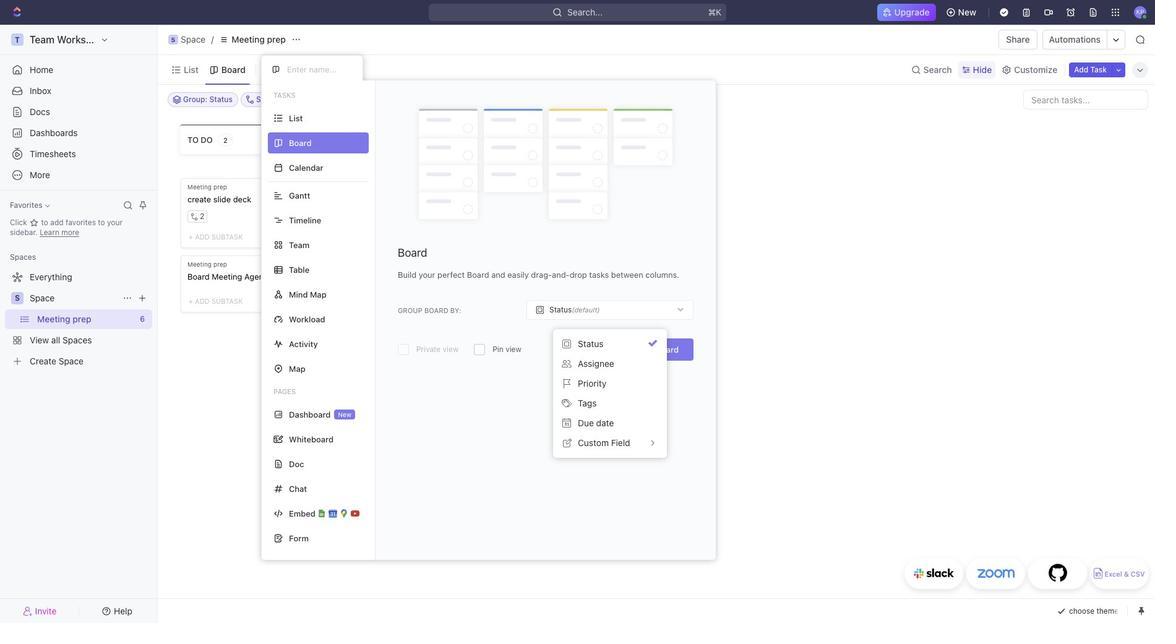Task type: describe. For each thing, give the bounding box(es) containing it.
assignee
[[578, 358, 614, 369]]

status for status
[[578, 338, 604, 349]]

by:
[[450, 306, 461, 314]]

invite
[[35, 606, 57, 616]]

Search tasks... text field
[[1024, 90, 1148, 109]]

agenda
[[244, 271, 273, 281]]

share button
[[999, 30, 1038, 50]]

space inside space 'link'
[[30, 293, 55, 303]]

2 subtask from the top
[[212, 297, 243, 305]]

board inside meeting prep board meeting agenda
[[188, 271, 210, 281]]

s for s
[[15, 293, 20, 303]]

add task
[[1074, 65, 1107, 74]]

priority button
[[558, 374, 662, 394]]

status (default)
[[550, 305, 600, 314]]

add inside button
[[1074, 65, 1089, 74]]

favorites
[[10, 201, 42, 210]]

2 vertical spatial +
[[189, 297, 193, 305]]

whiteboard
[[289, 434, 334, 444]]

tags button
[[558, 394, 662, 413]]

space link
[[30, 288, 118, 308]]

automations button
[[1043, 30, 1107, 49]]

1 vertical spatial map
[[289, 364, 306, 373]]

to add favorites to your sidebar.
[[10, 218, 123, 237]]

to for do
[[188, 135, 199, 145]]

doc
[[289, 459, 304, 469]]

home
[[30, 64, 53, 75]]

inbox
[[30, 85, 51, 96]]

1 + add subtask from the top
[[189, 232, 243, 240]]

complete
[[356, 135, 400, 145]]

excel & csv
[[1105, 570, 1145, 578]]

slide
[[213, 194, 231, 204]]

hide inside button
[[633, 95, 650, 104]]

custom field
[[578, 437, 630, 448]]

&
[[1124, 570, 1129, 578]]

due date button
[[558, 413, 662, 433]]

field
[[611, 437, 630, 448]]

status button
[[558, 334, 662, 354]]

csv
[[1131, 570, 1145, 578]]

1 subtask from the top
[[212, 232, 243, 240]]

activity
[[289, 339, 318, 349]]

list link
[[181, 61, 199, 78]]

0 horizontal spatial new
[[338, 411, 352, 418]]

customize
[[1014, 64, 1058, 75]]

more
[[61, 228, 79, 237]]

custom
[[578, 437, 609, 448]]

s space /
[[171, 34, 214, 45]]

your
[[107, 218, 123, 227]]

dashboard
[[289, 409, 331, 419]]

home link
[[5, 60, 152, 80]]

hide button
[[958, 61, 996, 78]]

docs
[[30, 106, 50, 117]]

create
[[188, 194, 211, 204]]

meeting prep create slide deck
[[188, 183, 251, 204]]

mind map
[[289, 289, 327, 299]]

group board by:
[[398, 306, 461, 314]]

meeting for meeting prep board meeting agenda
[[188, 260, 212, 268]]

0 vertical spatial status
[[593, 134, 623, 144]]

favorites button
[[5, 198, 55, 213]]

calendar
[[289, 162, 323, 172]]

assignee button
[[558, 354, 662, 374]]

task
[[1091, 65, 1107, 74]]

add board
[[639, 345, 679, 355]]

to for add
[[41, 218, 48, 227]]

excel
[[1105, 570, 1122, 578]]

mind
[[289, 289, 308, 299]]

dashboards link
[[5, 123, 152, 143]]

1 vertical spatial +
[[189, 232, 193, 240]]

hide inside dropdown button
[[973, 64, 992, 75]]

to do
[[188, 135, 213, 145]]

date
[[596, 418, 614, 428]]

tags
[[578, 398, 597, 408]]

add
[[50, 218, 64, 227]]

priority
[[578, 378, 607, 389]]

due
[[578, 418, 594, 428]]

spaces
[[10, 252, 36, 262]]

1 horizontal spatial list
[[289, 113, 303, 123]]

search
[[924, 64, 952, 75]]

embed
[[289, 508, 316, 518]]

s for s space /
[[171, 36, 175, 43]]

Enter name... field
[[286, 64, 353, 75]]

search button
[[908, 61, 956, 78]]

search...
[[567, 7, 603, 17]]



Task type: locate. For each thing, give the bounding box(es) containing it.
space, , element
[[168, 35, 178, 45], [11, 292, 24, 304]]

2 right do
[[223, 136, 228, 144]]

do
[[201, 135, 213, 145]]

to left do
[[188, 135, 199, 145]]

1 horizontal spatial to
[[98, 218, 105, 227]]

board
[[221, 64, 246, 75], [398, 246, 427, 259], [188, 271, 210, 281], [656, 345, 679, 355]]

1 horizontal spatial hide
[[973, 64, 992, 75]]

favorites
[[66, 218, 96, 227]]

2 vertical spatial prep
[[213, 260, 227, 268]]

+ add subtask
[[189, 232, 243, 240], [189, 297, 243, 305]]

/
[[211, 34, 214, 45]]

+
[[567, 134, 572, 144], [189, 232, 193, 240], [189, 297, 193, 305]]

gantt
[[289, 190, 310, 200]]

0 horizontal spatial s
[[15, 293, 20, 303]]

learn
[[40, 228, 59, 237]]

status inside button
[[578, 338, 604, 349]]

list down s space /
[[184, 64, 199, 75]]

board
[[424, 306, 449, 314]]

0 vertical spatial s
[[171, 36, 175, 43]]

meeting for meeting prep create slide deck
[[188, 183, 212, 191]]

0 vertical spatial prep
[[267, 34, 286, 45]]

0
[[410, 136, 415, 144]]

s inside s space /
[[171, 36, 175, 43]]

prep inside meeting prep create slide deck
[[213, 183, 227, 191]]

new button
[[941, 2, 984, 22]]

0 horizontal spatial space, , element
[[11, 292, 24, 304]]

2
[[223, 136, 228, 144], [200, 211, 204, 221]]

0 horizontal spatial list
[[184, 64, 199, 75]]

meeting
[[232, 34, 265, 45], [188, 183, 212, 191], [188, 260, 212, 268], [212, 271, 242, 281]]

new inside button
[[958, 7, 977, 17]]

1 vertical spatial new
[[338, 411, 352, 418]]

status
[[593, 134, 623, 144], [550, 305, 572, 314], [578, 338, 604, 349]]

prep inside meeting prep board meeting agenda
[[213, 260, 227, 268]]

s left '/'
[[171, 36, 175, 43]]

1 vertical spatial space, , element
[[11, 292, 24, 304]]

1 vertical spatial list
[[289, 113, 303, 123]]

subtask down meeting prep board meeting agenda
[[212, 297, 243, 305]]

1 vertical spatial space
[[30, 293, 55, 303]]

1 horizontal spatial new
[[958, 7, 977, 17]]

space left '/'
[[181, 34, 206, 45]]

timesheets link
[[5, 144, 152, 164]]

list up the calendar
[[289, 113, 303, 123]]

automations
[[1049, 34, 1101, 45]]

+ add subtask down meeting prep board meeting agenda
[[189, 297, 243, 305]]

invite user image
[[23, 606, 33, 617]]

new
[[958, 7, 977, 17], [338, 411, 352, 418]]

1 vertical spatial s
[[15, 293, 20, 303]]

subtask up meeting prep board meeting agenda
[[212, 232, 243, 240]]

click
[[10, 218, 29, 227]]

share
[[1006, 34, 1030, 45]]

prep for meeting prep create slide deck
[[213, 183, 227, 191]]

0 vertical spatial +
[[567, 134, 572, 144]]

0 horizontal spatial to
[[41, 218, 48, 227]]

prep for meeting prep
[[267, 34, 286, 45]]

add
[[1074, 65, 1089, 74], [574, 134, 591, 144], [195, 232, 210, 240], [195, 297, 210, 305], [639, 345, 654, 355]]

s inside navigation
[[15, 293, 20, 303]]

new right dashboard
[[338, 411, 352, 418]]

to up learn
[[41, 218, 48, 227]]

workload
[[289, 314, 325, 324]]

1 horizontal spatial 2
[[223, 136, 228, 144]]

inbox link
[[5, 81, 152, 101]]

sidebar navigation
[[0, 25, 158, 623]]

hide button
[[628, 92, 655, 107]]

map down activity
[[289, 364, 306, 373]]

form
[[289, 533, 309, 543]]

custom field button
[[558, 433, 662, 453]]

0 vertical spatial subtask
[[212, 232, 243, 240]]

1 horizontal spatial space
[[181, 34, 206, 45]]

dashboards
[[30, 127, 78, 138]]

2 + add subtask from the top
[[189, 297, 243, 305]]

2 down the create
[[200, 211, 204, 221]]

deck
[[233, 194, 251, 204]]

0 vertical spatial + add subtask
[[189, 232, 243, 240]]

add task button
[[1069, 62, 1112, 77]]

meeting prep link
[[216, 32, 289, 47]]

map
[[310, 289, 327, 299], [289, 364, 306, 373]]

s down spaces
[[15, 293, 20, 303]]

(default)
[[572, 306, 600, 314]]

1 horizontal spatial s
[[171, 36, 175, 43]]

learn more
[[40, 228, 79, 237]]

board link
[[219, 61, 246, 78]]

1 vertical spatial + add subtask
[[189, 297, 243, 305]]

to left your
[[98, 218, 105, 227]]

0 horizontal spatial space
[[30, 293, 55, 303]]

0 vertical spatial hide
[[973, 64, 992, 75]]

space, , element left '/'
[[168, 35, 178, 45]]

1 vertical spatial hide
[[633, 95, 650, 104]]

customize button
[[998, 61, 1061, 78]]

due date
[[578, 418, 614, 428]]

meeting for meeting prep
[[232, 34, 265, 45]]

2 horizontal spatial to
[[188, 135, 199, 145]]

+ add status
[[567, 134, 623, 144]]

space down spaces
[[30, 293, 55, 303]]

subtask
[[212, 232, 243, 240], [212, 297, 243, 305]]

2 vertical spatial status
[[578, 338, 604, 349]]

0 horizontal spatial 2
[[200, 211, 204, 221]]

learn more link
[[40, 228, 79, 237]]

1 vertical spatial subtask
[[212, 297, 243, 305]]

to
[[188, 135, 199, 145], [41, 218, 48, 227], [98, 218, 105, 227]]

map right mind
[[310, 289, 327, 299]]

assignees button
[[492, 92, 549, 107]]

0 horizontal spatial map
[[289, 364, 306, 373]]

s
[[171, 36, 175, 43], [15, 293, 20, 303]]

checked image
[[649, 339, 657, 348]]

1 horizontal spatial map
[[310, 289, 327, 299]]

checked element
[[649, 339, 657, 348]]

new right "upgrade"
[[958, 7, 977, 17]]

timesheets
[[30, 149, 76, 159]]

space, , element down spaces
[[11, 292, 24, 304]]

0 vertical spatial new
[[958, 7, 977, 17]]

table
[[289, 265, 310, 274]]

meeting prep board meeting agenda
[[188, 260, 273, 281]]

0 vertical spatial map
[[310, 289, 327, 299]]

invite button
[[5, 602, 75, 620]]

meeting prep
[[232, 34, 286, 45]]

0 vertical spatial 2
[[223, 136, 228, 144]]

0 vertical spatial space
[[181, 34, 206, 45]]

status for status (default)
[[550, 305, 572, 314]]

meeting inside meeting prep create slide deck
[[188, 183, 212, 191]]

group
[[398, 306, 423, 314]]

0 vertical spatial space, , element
[[168, 35, 178, 45]]

space, , element inside sidebar navigation
[[11, 292, 24, 304]]

prep for meeting prep board meeting agenda
[[213, 260, 227, 268]]

timeline
[[289, 215, 321, 225]]

hide
[[973, 64, 992, 75], [633, 95, 650, 104]]

docs link
[[5, 102, 152, 122]]

+ add subtask up meeting prep board meeting agenda
[[189, 232, 243, 240]]

upgrade link
[[877, 4, 936, 21]]

0 vertical spatial list
[[184, 64, 199, 75]]

team
[[289, 240, 310, 250]]

1 vertical spatial prep
[[213, 183, 227, 191]]

0 horizontal spatial hide
[[633, 95, 650, 104]]

1 vertical spatial status
[[550, 305, 572, 314]]

excel & csv link
[[1090, 558, 1149, 589]]

upgrade
[[895, 7, 930, 17]]

⌘k
[[708, 7, 722, 17]]

1 horizontal spatial space, , element
[[168, 35, 178, 45]]

sidebar.
[[10, 228, 38, 237]]

prep
[[267, 34, 286, 45], [213, 183, 227, 191], [213, 260, 227, 268]]

1 vertical spatial 2
[[200, 211, 204, 221]]



Task type: vqa. For each thing, say whether or not it's contained in the screenshot.
Team Space inside the Sidebar navigation
no



